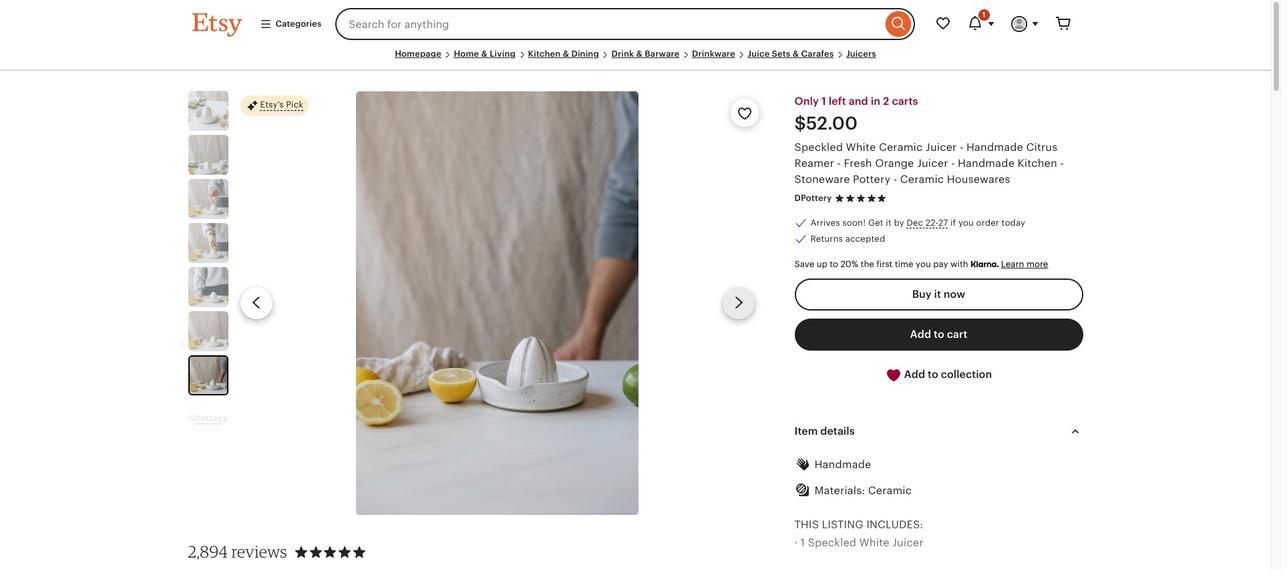 Task type: vqa. For each thing, say whether or not it's contained in the screenshot.
carts
yes



Task type: describe. For each thing, give the bounding box(es) containing it.
0 vertical spatial it
[[886, 218, 892, 228]]

time
[[895, 259, 914, 269]]

citrus
[[1027, 142, 1058, 153]]

etsy's pick
[[260, 100, 304, 110]]

dining
[[572, 49, 599, 59]]

0 vertical spatial you
[[959, 218, 974, 228]]

speckled white ceramic juicer - handmade citrus reamer - fresh orange juicer - handmade kitchen - stoneware pottery - ceramic housewares
[[795, 142, 1065, 185]]

only
[[795, 96, 819, 107]]

categories
[[276, 19, 322, 29]]

add to cart button
[[795, 319, 1084, 351]]

this
[[795, 519, 819, 531]]

this listing includes:
[[795, 519, 924, 531]]

returns
[[811, 234, 843, 244]]

0 vertical spatial handmade
[[967, 142, 1024, 153]]

& for kitchen
[[563, 49, 569, 59]]

0 horizontal spatial kitchen
[[528, 49, 561, 59]]

2,894 reviews
[[188, 542, 287, 562]]

kitchen & dining
[[528, 49, 599, 59]]

kitchen & dining link
[[528, 49, 599, 59]]

juice
[[748, 49, 770, 59]]

1 for only 1 left and in 2 carts $52.00
[[822, 96, 827, 107]]

item details button
[[783, 416, 1096, 448]]

up
[[817, 259, 828, 269]]

0 horizontal spatial speckled white ceramic juicer handmade citrus reamer fresh image 7 image
[[189, 357, 227, 394]]

2 vertical spatial ceramic
[[869, 485, 912, 497]]

1 vertical spatial handmade
[[958, 158, 1015, 169]]

speckled white ceramic juicer handmade citrus reamer fresh image 8 image
[[188, 400, 228, 440]]

add for add to cart
[[911, 329, 932, 340]]

0 horizontal spatial you
[[916, 259, 931, 269]]

pottery
[[853, 174, 891, 185]]

speckled white ceramic juicer handmade citrus reamer fresh image 4 image
[[188, 223, 228, 263]]

1 vertical spatial juicer
[[918, 158, 949, 169]]

orange
[[876, 158, 915, 169]]

4 & from the left
[[793, 49, 799, 59]]

stoneware
[[795, 174, 851, 185]]

materials:
[[815, 485, 866, 497]]

klarna.
[[971, 259, 999, 269]]

materials: ceramic
[[815, 485, 912, 497]]

speckled white ceramic juicer handmade citrus reamer fresh image 6 image
[[188, 312, 228, 352]]

housewares
[[947, 174, 1011, 185]]

1 for ∙ 1 speckled white juicer
[[801, 538, 805, 549]]

homepage
[[395, 49, 442, 59]]

add to collection
[[902, 369, 993, 380]]

add to cart
[[911, 329, 968, 340]]

20%
[[841, 259, 859, 269]]

etsy's
[[260, 100, 284, 110]]

soon! get
[[843, 218, 884, 228]]

∙ 1 speckled white juicer
[[795, 538, 924, 549]]

left
[[829, 96, 847, 107]]

speckled white ceramic juicer handmade citrus reamer fresh image 1 image
[[188, 91, 228, 131]]

2 vertical spatial handmade
[[815, 459, 872, 470]]

& for drink
[[637, 49, 643, 59]]

and
[[849, 96, 869, 107]]

kitchen inside speckled white ceramic juicer - handmade citrus reamer - fresh orange juicer - handmade kitchen - stoneware pottery - ceramic housewares
[[1018, 158, 1058, 169]]

speckled inside speckled white ceramic juicer - handmade citrus reamer - fresh orange juicer - handmade kitchen - stoneware pottery - ceramic housewares
[[795, 142, 843, 153]]

juice sets & carafes
[[748, 49, 834, 59]]

dec
[[907, 218, 924, 228]]

collection
[[941, 369, 993, 380]]

accepted
[[846, 234, 886, 244]]

add to collection button
[[795, 359, 1084, 392]]

& for home
[[482, 49, 488, 59]]

it inside button
[[935, 289, 942, 300]]

27
[[939, 218, 949, 228]]

categories banner
[[168, 0, 1104, 48]]

juicers
[[847, 49, 877, 59]]

save
[[795, 259, 815, 269]]

22-
[[926, 218, 939, 228]]

the
[[861, 259, 875, 269]]

sets
[[772, 49, 791, 59]]

juice sets & carafes link
[[748, 49, 834, 59]]

carts
[[892, 96, 919, 107]]

to for add to collection
[[928, 369, 939, 380]]

drink & barware
[[612, 49, 680, 59]]

details
[[821, 426, 855, 437]]

pick
[[286, 100, 304, 110]]

returns accepted
[[811, 234, 886, 244]]

learn
[[1002, 259, 1025, 269]]



Task type: locate. For each thing, give the bounding box(es) containing it.
speckled up reamer
[[795, 142, 843, 153]]

first
[[877, 259, 893, 269]]

1 vertical spatial kitchen
[[1018, 158, 1058, 169]]

Search for anything text field
[[336, 8, 882, 40]]

0 horizontal spatial 1
[[801, 538, 805, 549]]

it right buy
[[935, 289, 942, 300]]

juicer
[[926, 142, 957, 153], [918, 158, 949, 169], [893, 538, 924, 549]]

& right drink
[[637, 49, 643, 59]]

dpottery
[[795, 193, 832, 203]]

kitchen
[[528, 49, 561, 59], [1018, 158, 1058, 169]]

-
[[960, 142, 964, 153], [838, 158, 841, 169], [952, 158, 955, 169], [1061, 158, 1065, 169], [894, 174, 898, 185]]

learn more button
[[1002, 259, 1049, 269]]

more
[[1027, 259, 1049, 269]]

kitchen left dining
[[528, 49, 561, 59]]

home
[[454, 49, 479, 59]]

0 vertical spatial speckled
[[795, 142, 843, 153]]

1 vertical spatial ceramic
[[901, 174, 945, 185]]

2,894
[[188, 542, 228, 562]]

now
[[944, 289, 966, 300]]

1 & from the left
[[482, 49, 488, 59]]

2 vertical spatial 1
[[801, 538, 805, 549]]

juicer right orange at the right of the page
[[918, 158, 949, 169]]

0 vertical spatial 1
[[983, 11, 986, 19]]

1 vertical spatial add
[[905, 369, 926, 380]]

add
[[911, 329, 932, 340], [905, 369, 926, 380]]

1 inside dropdown button
[[983, 11, 986, 19]]

drink & barware link
[[612, 49, 680, 59]]

1 horizontal spatial kitchen
[[1018, 158, 1058, 169]]

only 1 left and in 2 carts $52.00
[[795, 96, 919, 134]]

1 horizontal spatial you
[[959, 218, 974, 228]]

2 & from the left
[[563, 49, 569, 59]]

drinkware
[[692, 49, 736, 59]]

item
[[795, 426, 818, 437]]

1 vertical spatial you
[[916, 259, 931, 269]]

to left cart
[[934, 329, 945, 340]]

$52.00
[[795, 114, 858, 134]]

to
[[830, 259, 839, 269], [934, 329, 945, 340], [928, 369, 939, 380]]

0 vertical spatial ceramic
[[879, 142, 923, 153]]

speckled white ceramic juicer handmade citrus reamer fresh image 3 image
[[188, 179, 228, 219]]

living
[[490, 49, 516, 59]]

speckled down listing
[[808, 538, 857, 549]]

speckled white ceramic juicer handmade citrus reamer fresh image 2 image
[[188, 135, 228, 175]]

white down this listing includes:
[[860, 538, 890, 549]]

it left by in the top of the page
[[886, 218, 892, 228]]

categories button
[[250, 12, 332, 36]]

1 horizontal spatial it
[[935, 289, 942, 300]]

white inside speckled white ceramic juicer - handmade citrus reamer - fresh orange juicer - handmade kitchen - stoneware pottery - ceramic housewares
[[846, 142, 876, 153]]

1 horizontal spatial speckled white ceramic juicer handmade citrus reamer fresh image 7 image
[[356, 91, 639, 515]]

ceramic up orange at the right of the page
[[879, 142, 923, 153]]

reviews
[[232, 542, 287, 562]]

1 vertical spatial 1
[[822, 96, 827, 107]]

buy it now
[[913, 289, 966, 300]]

buy
[[913, 289, 932, 300]]

2 vertical spatial to
[[928, 369, 939, 380]]

home & living link
[[454, 49, 516, 59]]

home & living
[[454, 49, 516, 59]]

speckled white ceramic juicer handmade citrus reamer fresh image 5 image
[[188, 267, 228, 308]]

to left collection
[[928, 369, 939, 380]]

save up to 20% the first time you pay with klarna. learn more
[[795, 259, 1049, 269]]

carafes
[[802, 49, 834, 59]]

1 vertical spatial it
[[935, 289, 942, 300]]

0 vertical spatial juicer
[[926, 142, 957, 153]]

1
[[983, 11, 986, 19], [822, 96, 827, 107], [801, 538, 805, 549]]

white
[[846, 142, 876, 153], [860, 538, 890, 549]]

reamer
[[795, 158, 835, 169]]

dpottery link
[[795, 193, 832, 203]]

if
[[951, 218, 957, 228]]

buy it now button
[[795, 279, 1084, 311]]

you right if
[[959, 218, 974, 228]]

0 vertical spatial kitchen
[[528, 49, 561, 59]]

today
[[1002, 218, 1026, 228]]

to right up
[[830, 259, 839, 269]]

2 vertical spatial juicer
[[893, 538, 924, 549]]

listing
[[822, 519, 864, 531]]

1 inside only 1 left and in 2 carts $52.00
[[822, 96, 827, 107]]

in
[[871, 96, 881, 107]]

1 vertical spatial speckled
[[808, 538, 857, 549]]

kitchen down the citrus
[[1018, 158, 1058, 169]]

add for add to collection
[[905, 369, 926, 380]]

menu bar containing homepage
[[192, 48, 1080, 71]]

white up fresh
[[846, 142, 876, 153]]

0 vertical spatial add
[[911, 329, 932, 340]]

drinkware link
[[692, 49, 736, 59]]

0 horizontal spatial it
[[886, 218, 892, 228]]

arrives
[[811, 218, 841, 228]]

1 vertical spatial to
[[934, 329, 945, 340]]

order
[[977, 218, 1000, 228]]

∙
[[795, 538, 798, 549]]

ceramic down orange at the right of the page
[[901, 174, 945, 185]]

1 horizontal spatial 1
[[822, 96, 827, 107]]

0 vertical spatial white
[[846, 142, 876, 153]]

item details
[[795, 426, 855, 437]]

none search field inside the categories banner
[[336, 8, 915, 40]]

juicers link
[[847, 49, 877, 59]]

fresh
[[844, 158, 873, 169]]

3 & from the left
[[637, 49, 643, 59]]

pay
[[934, 259, 949, 269]]

you
[[959, 218, 974, 228], [916, 259, 931, 269]]

barware
[[645, 49, 680, 59]]

to for add to cart
[[934, 329, 945, 340]]

None search field
[[336, 8, 915, 40]]

& left dining
[[563, 49, 569, 59]]

2 horizontal spatial 1
[[983, 11, 986, 19]]

it
[[886, 218, 892, 228], [935, 289, 942, 300]]

handmade
[[967, 142, 1024, 153], [958, 158, 1015, 169], [815, 459, 872, 470]]

menu bar
[[192, 48, 1080, 71]]

1 button
[[959, 8, 1003, 40]]

juicer up housewares
[[926, 142, 957, 153]]

add down add to cart button
[[905, 369, 926, 380]]

& right home
[[482, 49, 488, 59]]

0 vertical spatial to
[[830, 259, 839, 269]]

ceramic up includes:
[[869, 485, 912, 497]]

2
[[884, 96, 890, 107]]

cart
[[947, 329, 968, 340]]

&
[[482, 49, 488, 59], [563, 49, 569, 59], [637, 49, 643, 59], [793, 49, 799, 59]]

etsy's pick button
[[240, 95, 309, 116]]

1 vertical spatial white
[[860, 538, 890, 549]]

with
[[951, 259, 969, 269]]

you left pay
[[916, 259, 931, 269]]

homepage link
[[395, 49, 442, 59]]

arrives soon! get it by dec 22-27 if you order today
[[811, 218, 1026, 228]]

includes:
[[867, 519, 924, 531]]

juicer down includes:
[[893, 538, 924, 549]]

& right sets
[[793, 49, 799, 59]]

drink
[[612, 49, 634, 59]]

speckled
[[795, 142, 843, 153], [808, 538, 857, 549]]

add left cart
[[911, 329, 932, 340]]

speckled white ceramic juicer handmade citrus reamer fresh image 7 image
[[356, 91, 639, 515], [189, 357, 227, 394]]

by
[[894, 218, 905, 228]]



